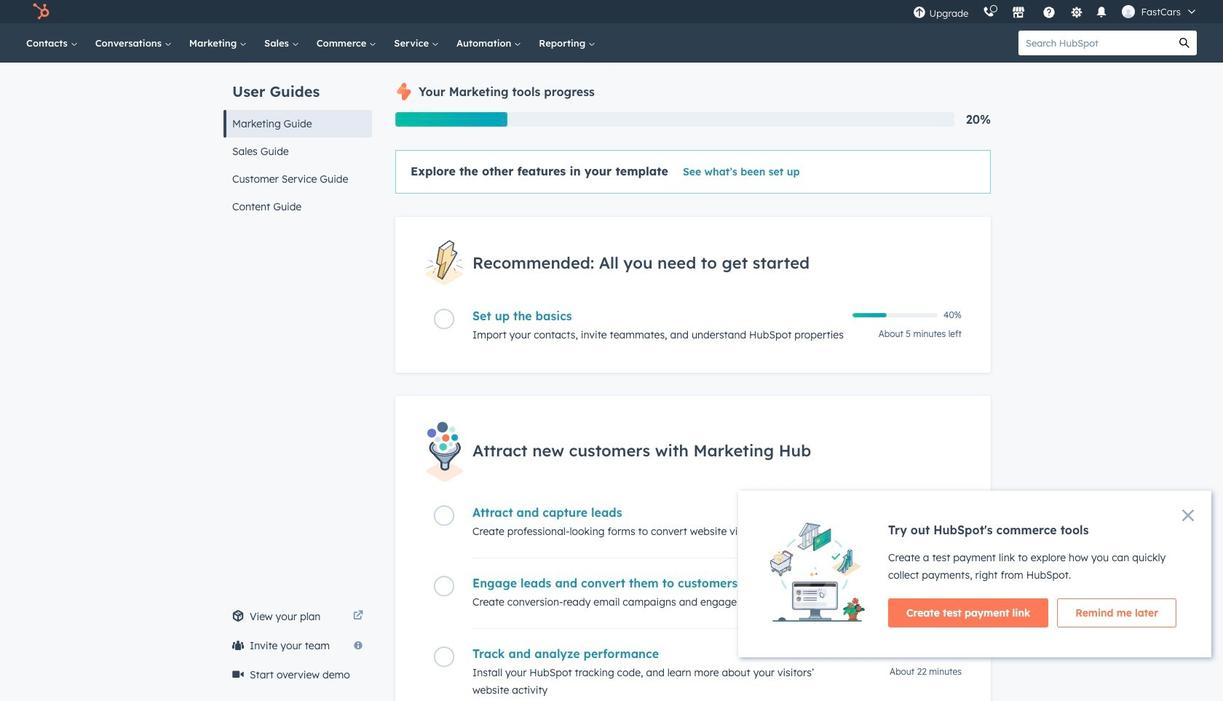 Task type: describe. For each thing, give the bounding box(es) containing it.
user guides element
[[224, 63, 372, 221]]

marketplaces image
[[1013, 7, 1026, 20]]

[object object] complete progress bar
[[853, 313, 887, 318]]

close image
[[1183, 510, 1194, 521]]

Search HubSpot search field
[[1019, 31, 1172, 55]]



Task type: locate. For each thing, give the bounding box(es) containing it.
link opens in a new window image
[[353, 608, 363, 626], [353, 611, 363, 622]]

christina overa image
[[1123, 5, 1136, 18]]

1 link opens in a new window image from the top
[[353, 608, 363, 626]]

progress bar
[[395, 112, 507, 127]]

2 link opens in a new window image from the top
[[353, 611, 363, 622]]

menu
[[906, 0, 1206, 23]]



Task type: vqa. For each thing, say whether or not it's contained in the screenshot.
User Guides element
yes



